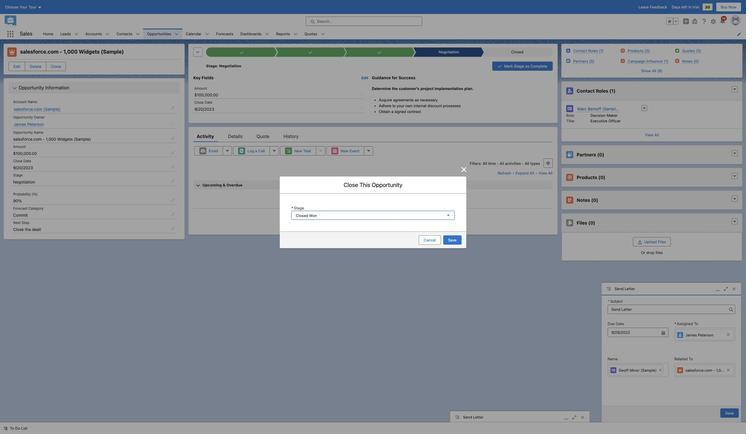 Task type: vqa. For each thing, say whether or not it's contained in the screenshot.


Task type: locate. For each thing, give the bounding box(es) containing it.
0 horizontal spatial no
[[310, 214, 315, 218]]

2 horizontal spatial *
[[675, 322, 677, 326]]

(0) for partners (0)
[[598, 152, 605, 157]]

inverse image
[[461, 166, 468, 173]]

text default image for contact roles (1)
[[733, 88, 737, 92]]

the for close
[[25, 227, 31, 232]]

opportunity name
[[13, 130, 43, 135]]

refresh • expand all • view all
[[498, 171, 553, 176]]

0 vertical spatial view
[[645, 133, 654, 137]]

or
[[641, 250, 646, 255]]

salesforce.com down related to
[[686, 368, 713, 373]]

2 vertical spatial as
[[397, 214, 401, 218]]

1 horizontal spatial james peterson link
[[676, 330, 734, 340]]

1 vertical spatial as
[[415, 98, 419, 102]]

as left complete
[[526, 64, 530, 69]]

0 horizontal spatial to
[[10, 426, 14, 431]]

0 horizontal spatial as
[[397, 214, 401, 218]]

send for bottom send letter link
[[463, 415, 472, 420]]

quotes image
[[676, 49, 680, 53]]

9/20/2023 up probability
[[13, 165, 33, 170]]

to left show.
[[377, 193, 381, 197]]

reports
[[276, 31, 290, 36]]

to left do
[[10, 426, 14, 431]]

contacts link
[[113, 29, 136, 39]]

opportunity down account name
[[13, 115, 33, 119]]

edit forecast category image
[[171, 212, 175, 217]]

james peterson link down opportunity owner
[[14, 121, 44, 127]]

2 vertical spatial to
[[10, 426, 14, 431]]

a inside log a call button
[[255, 149, 257, 153]]

letter for bottom send letter link
[[473, 415, 484, 420]]

text default image for products (0)
[[733, 174, 737, 178]]

1,000 inside the send letter dialog
[[716, 368, 726, 373]]

tab list containing activity
[[193, 131, 553, 142]]

as inside acquire agreements as necessary adhere to your own internal discount processes obtain a signed contract
[[415, 98, 419, 102]]

(0) right products
[[599, 175, 606, 180]]

1 vertical spatial name
[[34, 130, 43, 135]]

2 vertical spatial 1,000
[[716, 368, 726, 373]]

for
[[392, 75, 398, 80]]

1 vertical spatial view
[[539, 171, 547, 176]]

influence (1)
[[647, 59, 669, 63]]

negotiation right :
[[219, 64, 241, 68]]

negotiation up probability (%)
[[13, 179, 35, 184]]

salesforce.com - 1,000 widgets (s
[[686, 368, 746, 373]]

list
[[39, 29, 746, 39]]

mark stage as complete
[[504, 64, 548, 69]]

2 horizontal spatial 1,000
[[716, 368, 726, 373]]

(sample) inside the send letter dialog
[[641, 368, 657, 373]]

determine
[[372, 87, 391, 91]]

1 vertical spatial negotiation
[[13, 179, 35, 184]]

leads link
[[57, 29, 74, 39]]

1 vertical spatial peterson
[[698, 333, 714, 338]]

the down for
[[392, 87, 398, 91]]

(8)
[[658, 69, 663, 73]]

1 horizontal spatial files
[[658, 240, 666, 244]]

0 vertical spatial peterson
[[27, 122, 44, 127]]

mark
[[504, 64, 513, 69]]

files up files
[[658, 240, 666, 244]]

0 vertical spatial to
[[694, 322, 699, 326]]

•
[[497, 161, 499, 166], [522, 161, 524, 166], [513, 171, 515, 176], [536, 171, 538, 176]]

0 vertical spatial save
[[448, 238, 457, 243]]

new task button
[[280, 146, 316, 156]]

save inside the send letter dialog
[[726, 411, 734, 416]]

peterson down assigned to
[[698, 333, 714, 338]]

amount
[[194, 86, 207, 91], [13, 145, 26, 149]]

due date
[[608, 322, 624, 326]]

contact for contact roles (1)
[[574, 48, 588, 53]]

2 horizontal spatial to
[[694, 322, 699, 326]]

send letter link
[[602, 283, 742, 296], [451, 412, 590, 424]]

to for related to
[[689, 357, 693, 362]]

letter inside dialog
[[625, 287, 635, 291]]

0 vertical spatial activities
[[505, 161, 521, 166]]

text default image inside to do list button
[[3, 427, 8, 431]]

send letter
[[615, 287, 635, 291], [463, 415, 484, 420]]

text default image for partners (0)
[[733, 152, 737, 156]]

1 horizontal spatial widgets
[[79, 49, 100, 55]]

quotes (0)
[[683, 48, 702, 53]]

guidance for success
[[372, 75, 416, 80]]

owner
[[34, 115, 45, 119]]

1 horizontal spatial a
[[392, 110, 394, 114]]

james down opportunity owner
[[14, 122, 26, 127]]

widgets inside salesforce.com - 1,000 widgets (s link
[[727, 368, 742, 373]]

2 vertical spatial -
[[714, 368, 715, 373]]

edit down opportunity 'icon'
[[13, 64, 20, 69]]

• down types
[[536, 171, 538, 176]]

text default image
[[733, 152, 737, 156], [733, 174, 737, 178], [733, 220, 737, 224], [3, 427, 8, 431]]

1 vertical spatial *
[[609, 299, 610, 304]]

1 vertical spatial save button
[[721, 409, 739, 418]]

name
[[28, 100, 37, 104], [34, 130, 43, 135], [608, 357, 618, 362]]

opportunities list item
[[144, 29, 182, 39]]

no past activity. past meetings and tasks marked as done show up here.
[[310, 214, 437, 218]]

0 vertical spatial date
[[205, 100, 212, 105]]

2 new from the left
[[341, 149, 349, 153]]

1 horizontal spatial negotiation
[[219, 64, 241, 68]]

leave feedback
[[639, 5, 668, 9]]

1 vertical spatial james peterson link
[[676, 330, 734, 340]]

• right time
[[497, 161, 499, 166]]

james peterson link down assigned to
[[676, 330, 734, 340]]

new for new event
[[341, 149, 349, 153]]

0 vertical spatial as
[[526, 64, 530, 69]]

cancel button
[[419, 236, 441, 245]]

1 horizontal spatial edit
[[362, 76, 369, 80]]

1 horizontal spatial send letter
[[615, 287, 635, 291]]

None text field
[[608, 328, 669, 337]]

0 horizontal spatial negotiation
[[13, 179, 35, 184]]

to right related
[[689, 357, 693, 362]]

0 horizontal spatial peterson
[[27, 122, 44, 127]]

james peterson down assigned to
[[686, 333, 714, 338]]

widgets
[[79, 49, 100, 55], [57, 137, 73, 142], [727, 368, 742, 373]]

0 vertical spatial no
[[354, 193, 359, 197]]

0 horizontal spatial send letter link
[[451, 412, 590, 424]]

9/20/2023 up activity link at the top left
[[194, 107, 214, 112]]

• left expand
[[513, 171, 515, 176]]

*
[[292, 206, 293, 210], [609, 299, 610, 304], [675, 322, 677, 326]]

benioff
[[588, 106, 602, 111]]

a right log
[[255, 149, 257, 153]]

salesforce.com inside the send letter dialog
[[686, 368, 713, 373]]

amount down key fields
[[194, 86, 207, 91]]

0 vertical spatial widgets
[[79, 49, 100, 55]]

days left in trial
[[672, 5, 700, 9]]

1 horizontal spatial new
[[341, 149, 349, 153]]

0 horizontal spatial files
[[577, 220, 588, 226]]

date down fields at the left of the page
[[205, 100, 212, 105]]

1 horizontal spatial to
[[393, 104, 396, 108]]

1 vertical spatial contact
[[577, 88, 595, 93]]

no activities to show.
[[354, 193, 392, 197]]

2 horizontal spatial as
[[526, 64, 530, 69]]

name down owner
[[34, 130, 43, 135]]

campaign influence image
[[621, 59, 625, 63]]

implementation
[[435, 87, 464, 91]]

1 vertical spatial a
[[255, 149, 257, 153]]

probability (%)
[[13, 192, 38, 197]]

* for due date
[[675, 322, 677, 326]]

1 vertical spatial send letter
[[463, 415, 484, 420]]

necessary
[[420, 98, 438, 102]]

save button inside the send letter dialog
[[721, 409, 739, 418]]

edit probability (%) image
[[171, 198, 175, 202]]

event
[[350, 149, 360, 153]]

as up internal
[[415, 98, 419, 102]]

partners (0) link
[[574, 58, 595, 64]]

guidance
[[372, 75, 391, 80]]

to right assigned at the bottom right of page
[[694, 322, 699, 326]]

1 horizontal spatial james
[[686, 333, 697, 338]]

0 horizontal spatial send
[[463, 415, 472, 420]]

opportunity up account name
[[19, 85, 44, 90]]

1 horizontal spatial -
[[60, 49, 62, 55]]

adhere
[[379, 104, 392, 108]]

name for opportunity name
[[34, 130, 43, 135]]

files (0)
[[577, 220, 596, 226]]

0 horizontal spatial new
[[294, 149, 302, 153]]

salesforce.com - 1,000 widgets (sample) down opportunity name
[[13, 137, 91, 142]]

0 horizontal spatial view all link
[[539, 169, 553, 178]]

text default image
[[12, 86, 17, 91], [733, 88, 737, 92], [733, 197, 737, 201]]

0 vertical spatial -
[[60, 49, 62, 55]]

new left the task
[[294, 149, 302, 153]]

quotes
[[305, 31, 317, 36]]

1 horizontal spatial to
[[689, 357, 693, 362]]

0 vertical spatial send letter
[[615, 287, 635, 291]]

letter for the rightmost send letter link
[[625, 287, 635, 291]]

partners
[[577, 152, 597, 157]]

1 horizontal spatial the
[[392, 87, 398, 91]]

stage
[[206, 64, 217, 68], [514, 64, 525, 69], [13, 173, 23, 178], [294, 206, 304, 210]]

left
[[682, 5, 688, 9]]

save button
[[443, 236, 462, 245], [721, 409, 739, 418]]

2 vertical spatial date
[[616, 322, 624, 326]]

opportunity for opportunity name
[[13, 130, 33, 135]]

edit next step image
[[171, 227, 175, 231]]

the down step at the left
[[25, 227, 31, 232]]

opportunity inside opportunity information dropdown button
[[19, 85, 44, 90]]

as left done
[[397, 214, 401, 218]]

0 horizontal spatial to
[[377, 193, 381, 197]]

1 new from the left
[[294, 149, 302, 153]]

james
[[14, 122, 26, 127], [686, 333, 697, 338]]

contact left roles
[[577, 88, 595, 93]]

new event button
[[327, 146, 365, 156]]

peterson down owner
[[27, 122, 44, 127]]

in
[[689, 5, 692, 9]]

opportunity image
[[7, 48, 17, 57]]

the for determine
[[392, 87, 398, 91]]

0 vertical spatial the
[[392, 87, 398, 91]]

opportunity information
[[19, 85, 69, 90]]

tab list
[[193, 131, 553, 142]]

2 horizontal spatial date
[[616, 322, 624, 326]]

mark stage as complete button
[[493, 62, 553, 71]]

a right obtain
[[392, 110, 394, 114]]

salesforce.com - 1,000 widgets (sample) down the "leads" list item
[[20, 49, 124, 55]]

home link
[[39, 29, 57, 39]]

0 horizontal spatial james peterson link
[[14, 121, 44, 127]]

1 horizontal spatial 1,000
[[63, 49, 78, 55]]

0 horizontal spatial edit
[[13, 64, 20, 69]]

email
[[209, 149, 218, 153]]

marc benioff (sample)
[[578, 106, 620, 111]]

new left event
[[341, 149, 349, 153]]

0 vertical spatial $100,000.00
[[194, 93, 218, 97]]

2 vertical spatial widgets
[[727, 368, 742, 373]]

roles (1)
[[589, 48, 604, 53]]

contact inside "link"
[[574, 48, 588, 53]]

name up geoff minor (sample) link at the bottom right of page
[[608, 357, 618, 362]]

opportunity
[[19, 85, 44, 90], [13, 115, 33, 119], [13, 130, 33, 135], [372, 182, 403, 188]]

edit button
[[8, 62, 25, 71]]

done
[[402, 214, 411, 218]]

next
[[13, 221, 21, 225]]

executive
[[591, 119, 608, 123]]

(0) right partners
[[598, 152, 605, 157]]

text default image for notes (0)
[[733, 197, 737, 201]]

date right due
[[616, 322, 624, 326]]

opportunity for opportunity owner
[[13, 115, 33, 119]]

history link
[[284, 131, 299, 142]]

products (0)
[[577, 175, 606, 180]]

edit left the guidance
[[362, 76, 369, 80]]

2 horizontal spatial -
[[714, 368, 715, 373]]

as inside mark stage as complete button
[[526, 64, 530, 69]]

james down assigned to
[[686, 333, 697, 338]]

view
[[645, 133, 654, 137], [539, 171, 547, 176]]

james peterson inside the send letter dialog
[[686, 333, 714, 338]]

1 vertical spatial -
[[43, 137, 45, 142]]

0 vertical spatial negotiation
[[219, 64, 241, 68]]

1 horizontal spatial as
[[415, 98, 419, 102]]

2 vertical spatial *
[[675, 322, 677, 326]]

to left your
[[393, 104, 396, 108]]

name up salesforce.com (sample) link at top left
[[28, 100, 37, 104]]

opportunity up show.
[[372, 182, 403, 188]]

send letter dialog
[[602, 283, 746, 423]]

opportunity down opportunity owner
[[13, 130, 33, 135]]

0 horizontal spatial widgets
[[57, 137, 73, 142]]

deal!
[[32, 227, 41, 232]]

0 vertical spatial save button
[[443, 236, 462, 245]]

$100,000.00 down opportunity name
[[13, 151, 37, 156]]

save for save button inside the the send letter dialog
[[726, 411, 734, 416]]

new inside new task button
[[294, 149, 302, 153]]

calendar
[[186, 31, 202, 36]]

group
[[667, 18, 679, 25]]

1 vertical spatial james peterson
[[686, 333, 714, 338]]

0 horizontal spatial $100,000.00
[[13, 151, 37, 156]]

0 vertical spatial 9/20/2023
[[194, 107, 214, 112]]

activities up 'refresh'
[[505, 161, 521, 166]]

$100,000.00 down fields at the left of the page
[[194, 93, 218, 97]]

send
[[615, 287, 624, 291], [463, 415, 472, 420]]

contact up partners (0)
[[574, 48, 588, 53]]

related
[[675, 357, 688, 362]]

types
[[531, 161, 540, 166]]

(0) right notes
[[592, 198, 599, 203]]

(0) down notes (0)
[[589, 220, 596, 226]]

letter
[[625, 287, 635, 291], [473, 415, 484, 420]]

0 horizontal spatial 9/20/2023
[[13, 165, 33, 170]]

no left the past
[[310, 214, 315, 218]]

james peterson down opportunity owner
[[14, 122, 44, 127]]

1 vertical spatial edit
[[362, 76, 369, 80]]

all
[[652, 69, 657, 73], [655, 133, 659, 137], [483, 161, 487, 166], [500, 161, 504, 166], [525, 161, 529, 166], [530, 171, 534, 176], [548, 171, 553, 176]]

1 horizontal spatial close date
[[194, 100, 212, 105]]

0 vertical spatial send
[[615, 287, 624, 291]]

new
[[294, 149, 302, 153], [341, 149, 349, 153]]

0 horizontal spatial james
[[14, 122, 26, 127]]

0 horizontal spatial letter
[[473, 415, 484, 420]]

view all link
[[562, 128, 743, 141], [539, 169, 553, 178]]

log
[[248, 149, 254, 153]]

send inside dialog
[[615, 287, 624, 291]]

date down opportunity name
[[23, 159, 31, 163]]

activities down this
[[361, 193, 376, 197]]

plan.
[[465, 87, 474, 91]]

forecast
[[13, 206, 27, 211]]

salesforce.com down opportunity name
[[13, 137, 42, 142]]

1 horizontal spatial activities
[[505, 161, 521, 166]]

log a call button
[[233, 146, 270, 156]]

1 vertical spatial save
[[726, 411, 734, 416]]

new inside "new event" button
[[341, 149, 349, 153]]

partners image
[[567, 59, 571, 63]]

name inside the send letter dialog
[[608, 357, 618, 362]]

1 horizontal spatial amount
[[194, 86, 207, 91]]

(0) for files (0)
[[589, 220, 596, 226]]

notes image
[[676, 59, 680, 63]]

minor
[[630, 368, 640, 373]]

edit amount image
[[171, 151, 175, 155]]

1 vertical spatial amount
[[13, 145, 26, 149]]

0 vertical spatial to
[[393, 104, 396, 108]]

date
[[205, 100, 212, 105], [23, 159, 31, 163], [616, 322, 624, 326]]

feedback
[[650, 5, 668, 9]]

accounts
[[85, 31, 102, 36]]

salesforce.com down account name
[[14, 107, 42, 112]]

(0) for products (0)
[[599, 175, 606, 180]]

1 horizontal spatial peterson
[[698, 333, 714, 338]]

1 vertical spatial no
[[310, 214, 315, 218]]

the
[[392, 87, 398, 91], [25, 227, 31, 232]]

upload
[[645, 240, 657, 244]]

search...
[[317, 19, 333, 24]]

edit close date image
[[171, 165, 175, 169]]

0 vertical spatial contact
[[574, 48, 588, 53]]

1 horizontal spatial letter
[[625, 287, 635, 291]]

contact roles (1)
[[577, 88, 616, 93]]

files down notes
[[577, 220, 588, 226]]

amount down opportunity name
[[13, 145, 26, 149]]

no down upcoming & overdue dropdown button
[[354, 193, 359, 197]]

1 vertical spatial the
[[25, 227, 31, 232]]

as
[[526, 64, 530, 69], [415, 98, 419, 102], [397, 214, 401, 218]]



Task type: describe. For each thing, give the bounding box(es) containing it.
marc benioff (sample) link
[[578, 106, 620, 112]]

1 vertical spatial to
[[377, 193, 381, 197]]

leads
[[60, 31, 71, 36]]

activity link
[[197, 131, 214, 142]]

:
[[217, 64, 218, 68]]

contacts list item
[[113, 29, 144, 39]]

own
[[406, 104, 413, 108]]

0 horizontal spatial send letter
[[463, 415, 484, 420]]

activity
[[197, 134, 214, 139]]

show
[[412, 214, 421, 218]]

1 vertical spatial $100,000.00
[[13, 151, 37, 156]]

and
[[365, 214, 372, 218]]

• up expand
[[522, 161, 524, 166]]

officer
[[609, 119, 621, 123]]

text default image for files (0)
[[733, 220, 737, 224]]

1 vertical spatial activities
[[361, 193, 376, 197]]

products
[[577, 175, 598, 180]]

overdue
[[227, 183, 243, 188]]

0 vertical spatial james peterson link
[[14, 121, 44, 127]]

calendar link
[[182, 29, 205, 39]]

geoff
[[619, 368, 629, 373]]

as for necessary
[[415, 98, 419, 102]]

show.
[[382, 193, 392, 197]]

notes (0)
[[683, 59, 699, 63]]

details
[[228, 134, 243, 139]]

forecasts link
[[213, 29, 237, 39]]

buy
[[721, 5, 728, 9]]

reports link
[[273, 29, 294, 39]]

text default image inside opportunity information dropdown button
[[12, 86, 17, 91]]

edit account name image
[[171, 106, 175, 110]]

acquire
[[379, 98, 392, 102]]

files
[[656, 250, 663, 255]]

as for complete
[[526, 64, 530, 69]]

or drop files
[[641, 250, 663, 255]]

stage inside button
[[514, 64, 525, 69]]

send letter inside dialog
[[615, 287, 635, 291]]

- inside the send letter dialog
[[714, 368, 715, 373]]

due
[[608, 322, 615, 326]]

0 horizontal spatial james peterson
[[14, 122, 44, 127]]

task
[[303, 149, 311, 153]]

edit opportunity name image
[[171, 136, 175, 140]]

0 horizontal spatial view
[[539, 171, 547, 176]]

0 vertical spatial view all link
[[562, 128, 743, 141]]

stage : negotiation
[[206, 64, 241, 68]]

* for close this opportunity
[[292, 206, 293, 210]]

james inside the send letter dialog
[[686, 333, 697, 338]]

step
[[22, 221, 29, 225]]

30
[[705, 5, 710, 9]]

partners (0)
[[577, 152, 605, 157]]

quotes (0) link
[[683, 48, 702, 54]]

1 vertical spatial 9/20/2023
[[13, 165, 33, 170]]

role:
[[567, 113, 575, 118]]

new for new task
[[294, 149, 302, 153]]

1 horizontal spatial date
[[205, 100, 212, 105]]

date inside the send letter dialog
[[616, 322, 624, 326]]

clone button
[[46, 62, 66, 71]]

obtain
[[379, 110, 391, 114]]

1 vertical spatial salesforce.com - 1,000 widgets (sample)
[[13, 137, 91, 142]]

products image
[[621, 49, 625, 53]]

edit stage image
[[171, 179, 175, 183]]

a inside acquire agreements as necessary adhere to your own internal discount processes obtain a signed contract
[[392, 110, 394, 114]]

reports list item
[[273, 29, 301, 39]]

leave
[[639, 5, 649, 9]]

filters: all time • all activities • all types
[[470, 161, 540, 166]]

salesforce.com (sample)
[[14, 107, 60, 112]]

processes
[[443, 104, 461, 108]]

view all
[[645, 133, 659, 137]]

home
[[43, 31, 53, 36]]

decision
[[591, 113, 606, 118]]

1 vertical spatial send letter link
[[451, 412, 590, 424]]

0 horizontal spatial amount
[[13, 145, 26, 149]]

geoff minor (sample)
[[619, 368, 657, 373]]

cancel
[[424, 238, 436, 243]]

to inside button
[[10, 426, 14, 431]]

edit link
[[362, 76, 369, 80]]

past
[[339, 214, 347, 218]]

send for the rightmost send letter link
[[615, 287, 624, 291]]

time
[[488, 161, 496, 166]]

close this opportunity
[[344, 182, 403, 188]]

dashboards list item
[[237, 29, 273, 39]]

1 horizontal spatial send letter link
[[602, 283, 742, 296]]

opportunity for opportunity information
[[19, 85, 44, 90]]

commit
[[13, 213, 28, 218]]

0 horizontal spatial save button
[[443, 236, 462, 245]]

opportunities
[[147, 31, 171, 36]]

close the deal!
[[13, 227, 41, 232]]

accounts list item
[[82, 29, 113, 39]]

no for no activities to show.
[[354, 193, 359, 197]]

0 horizontal spatial date
[[23, 159, 31, 163]]

here.
[[428, 214, 437, 218]]

quotes list item
[[301, 29, 328, 39]]

customer's
[[399, 87, 420, 91]]

discount
[[428, 104, 442, 108]]

0 vertical spatial amount
[[194, 86, 207, 91]]

campaign influence (1) link
[[628, 58, 669, 64]]

meetings
[[348, 214, 364, 218]]

0 vertical spatial james
[[14, 122, 26, 127]]

marc benioff (sample) image
[[567, 105, 574, 112]]

opportunity information button
[[10, 83, 179, 92]]

1 vertical spatial 1,000
[[46, 137, 56, 142]]

0 vertical spatial salesforce.com - 1,000 widgets (sample)
[[20, 49, 124, 55]]

forecast category
[[13, 206, 44, 211]]

contact for contact roles (1)
[[577, 88, 595, 93]]

partners (0)
[[574, 59, 595, 63]]

peterson inside the send letter dialog
[[698, 333, 714, 338]]

0 vertical spatial close date
[[194, 100, 212, 105]]

(1)
[[610, 88, 616, 93]]

activity.
[[324, 214, 338, 218]]

list containing home
[[39, 29, 746, 39]]

name for account name
[[28, 100, 37, 104]]

new event
[[341, 149, 360, 153]]

complete
[[531, 64, 548, 69]]

quotes link
[[301, 29, 321, 39]]

to for assigned to
[[694, 322, 699, 326]]

opportunity owner
[[13, 115, 45, 119]]

to inside acquire agreements as necessary adhere to your own internal discount processes obtain a signed contract
[[393, 104, 396, 108]]

clone
[[51, 64, 61, 69]]

(0) for notes (0)
[[592, 198, 599, 203]]

show all (8)
[[642, 69, 663, 73]]

contacts
[[117, 31, 132, 36]]

calendar list item
[[182, 29, 213, 39]]

upload files
[[645, 240, 666, 244]]

1 horizontal spatial view
[[645, 133, 654, 137]]

forecasts
[[216, 31, 234, 36]]

salesforce.com up delete
[[20, 49, 59, 55]]

upcoming & overdue button
[[194, 181, 553, 190]]

contact roles image
[[567, 49, 571, 53]]

probability
[[13, 192, 31, 197]]

path options list box
[[206, 48, 553, 57]]

sales
[[20, 31, 32, 37]]

1 vertical spatial view all link
[[539, 169, 553, 178]]

none text field inside the send letter dialog
[[608, 328, 669, 337]]

days
[[672, 5, 681, 9]]

0 vertical spatial files
[[577, 220, 588, 226]]

0 horizontal spatial close date
[[13, 159, 31, 163]]

account
[[13, 100, 27, 104]]

contact roles (1)
[[574, 48, 604, 53]]

dashboards
[[241, 31, 262, 36]]

no for no past activity. past meetings and tasks marked as done show up here.
[[310, 214, 315, 218]]

(s
[[743, 368, 746, 373]]

project
[[421, 87, 434, 91]]

all inside view all link
[[655, 133, 659, 137]]

products (0)
[[628, 48, 650, 53]]

save for the leftmost save button
[[448, 238, 457, 243]]

leads list item
[[57, 29, 82, 39]]

edit inside "button"
[[13, 64, 20, 69]]



